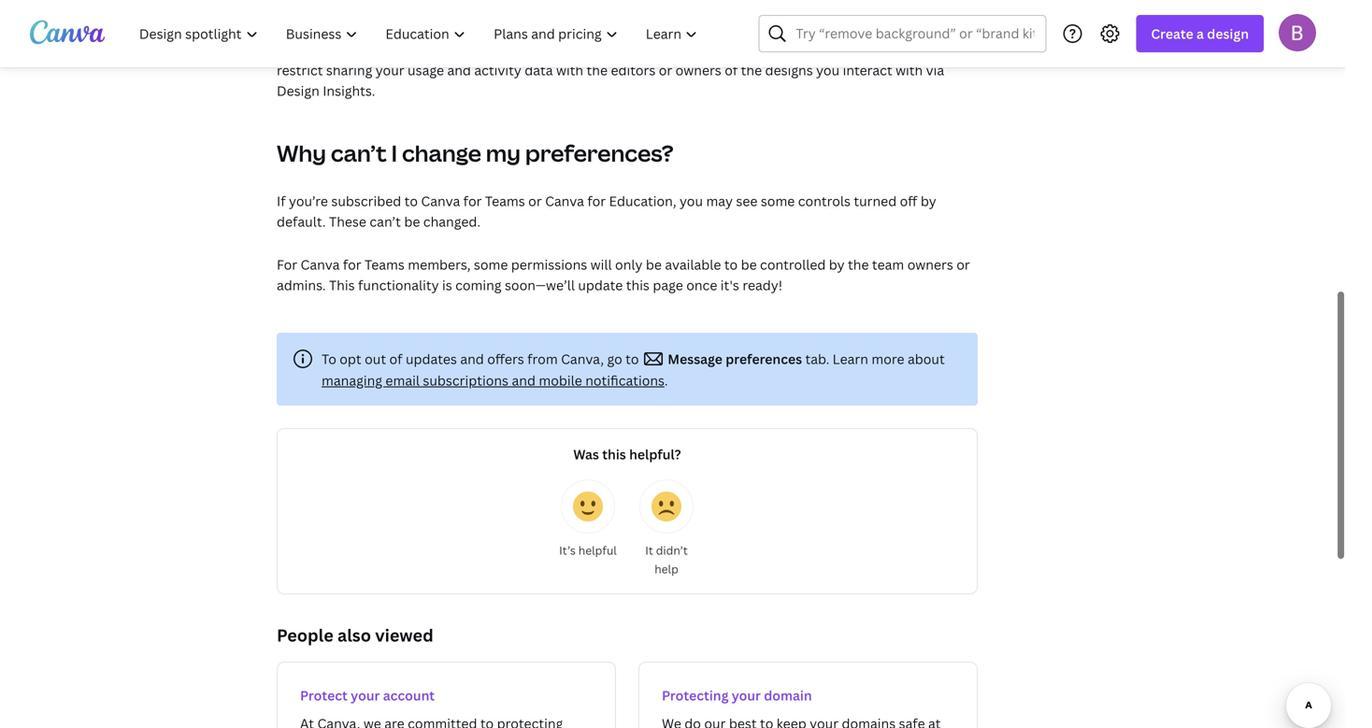 Task type: vqa. For each thing, say whether or not it's contained in the screenshot.
rightmost the our
no



Task type: describe. For each thing, give the bounding box(es) containing it.
i
[[391, 138, 398, 168]]

controls
[[799, 192, 851, 210]]

preferences
[[726, 350, 803, 368]]

for inside for canva for teams members, some permissions will only be available to be controlled by the team owners or admins. this functionality is coming soon—we'll update this page once it's ready!
[[343, 256, 362, 274]]

these
[[329, 213, 367, 231]]

changed.
[[424, 213, 481, 231]]

owners inside this permission is turned on by default. use the toggle to restrict sharing your usage and activity data with the editors or owners of the designs you interact with via design insights.
[[676, 61, 722, 79]]

soon—we'll
[[505, 276, 575, 294]]

and inside this permission is turned on by default. use the toggle to restrict sharing your usage and activity data with the editors or owners of the designs you interact with via design insights.
[[448, 61, 471, 79]]

a
[[1197, 25, 1205, 43]]

teams inside for canva for teams members, some permissions will only be available to be controlled by the team owners or admins. this functionality is coming soon—we'll update this page once it's ready!
[[365, 256, 405, 274]]

help
[[655, 562, 679, 577]]

usage
[[408, 61, 444, 79]]

admins.
[[277, 276, 326, 294]]

interact
[[843, 61, 893, 79]]

this inside this permission is turned on by default. use the toggle to restrict sharing your usage and activity data with the editors or owners of the designs you interact with via design insights.
[[570, 41, 596, 58]]

activity
[[475, 61, 522, 79]]

it's
[[560, 543, 576, 558]]

see
[[736, 192, 758, 210]]

once
[[687, 276, 718, 294]]

subscriptions
[[423, 372, 509, 390]]

opt
[[340, 350, 362, 368]]

use
[[822, 41, 846, 58]]

2 with from the left
[[896, 61, 923, 79]]

to right go
[[626, 350, 639, 368]]

offers
[[488, 350, 525, 368]]

mobile
[[539, 372, 583, 390]]

protecting your domain
[[662, 687, 813, 705]]

this inside for canva for teams members, some permissions will only be available to be controlled by the team owners or admins. this functionality is coming soon—we'll update this page once it's ready!
[[329, 276, 355, 294]]

if
[[277, 192, 286, 210]]

to inside for canva for teams members, some permissions will only be available to be controlled by the team owners or admins. this functionality is coming soon—we'll update this page once it's ready!
[[725, 256, 738, 274]]

design
[[277, 82, 320, 100]]

via
[[927, 61, 945, 79]]

your inside this permission is turned on by default. use the toggle to restrict sharing your usage and activity data with the editors or owners of the designs you interact with via design insights.
[[376, 61, 405, 79]]

by inside for canva for teams members, some permissions will only be available to be controlled by the team owners or admins. this functionality is coming soon—we'll update this page once it's ready!
[[829, 256, 845, 274]]

update
[[578, 276, 623, 294]]

0 vertical spatial can't
[[331, 138, 387, 168]]

team
[[873, 256, 905, 274]]

protect your account
[[300, 687, 435, 705]]

your for protecting
[[732, 687, 761, 705]]

page
[[653, 276, 684, 294]]

if you're subscribed to canva for teams or canva for education, you may see some controls turned off by default. these can't be changed.
[[277, 192, 937, 231]]

sharing
[[326, 61, 373, 79]]

members,
[[408, 256, 471, 274]]

create a design
[[1152, 25, 1250, 43]]

1 vertical spatial and
[[461, 350, 484, 368]]

protect
[[300, 687, 348, 705]]

this permission is turned on by default. use the toggle to restrict sharing your usage and activity data with the editors or owners of the designs you interact with via design insights.
[[277, 41, 945, 100]]

the left editors
[[587, 61, 608, 79]]

tab. learn more about managing email subscriptions and mobile notifications .
[[322, 350, 945, 390]]

default. inside this permission is turned on by default. use the toggle to restrict sharing your usage and activity data with the editors or owners of the designs you interact with via design insights.
[[770, 41, 819, 58]]

or inside for canva for teams members, some permissions will only be available to be controlled by the team owners or admins. this functionality is coming soon—we'll update this page once it's ready!
[[957, 256, 971, 274]]

was this helpful?
[[574, 446, 682, 463]]

design
[[1208, 25, 1250, 43]]

bob builder image
[[1280, 14, 1317, 51]]

protect your account link
[[277, 662, 616, 729]]

will
[[591, 256, 612, 274]]

create
[[1152, 25, 1194, 43]]

toggle
[[873, 41, 912, 58]]

message
[[668, 350, 723, 368]]

Try "remove background" or "brand kit" search field
[[796, 16, 1035, 51]]

1 with from the left
[[557, 61, 584, 79]]

permissions
[[511, 256, 588, 274]]

2 horizontal spatial be
[[741, 256, 757, 274]]

it didn't help
[[646, 543, 688, 577]]

managing
[[322, 372, 383, 390]]

helpful?
[[630, 446, 682, 463]]

some inside for canva for teams members, some permissions will only be available to be controlled by the team owners or admins. this functionality is coming soon—we'll update this page once it's ready!
[[474, 256, 508, 274]]

to opt out of updates and offers from canva, go to
[[322, 350, 643, 368]]

protecting
[[662, 687, 729, 705]]

restrict
[[277, 61, 323, 79]]

change
[[402, 138, 482, 168]]

managing email subscriptions and mobile notifications link
[[322, 372, 665, 390]]

people
[[277, 624, 334, 647]]

also
[[338, 624, 371, 647]]

to
[[322, 350, 337, 368]]

my
[[486, 138, 521, 168]]

you're
[[289, 192, 328, 210]]

domain
[[764, 687, 813, 705]]

off
[[900, 192, 918, 210]]

you inside if you're subscribed to canva for teams or canva for education, you may see some controls turned off by default. these can't be changed.
[[680, 192, 703, 210]]

viewed
[[375, 624, 434, 647]]



Task type: locate. For each thing, give the bounding box(es) containing it.
0 horizontal spatial turned
[[685, 41, 728, 58]]

coming
[[456, 276, 502, 294]]

1 vertical spatial you
[[680, 192, 703, 210]]

available
[[665, 256, 722, 274]]

1 vertical spatial owners
[[908, 256, 954, 274]]

why
[[277, 138, 326, 168]]

default. down you're
[[277, 213, 326, 231]]

0 horizontal spatial some
[[474, 256, 508, 274]]

or right team
[[957, 256, 971, 274]]

0 vertical spatial turned
[[685, 41, 728, 58]]

and right the usage
[[448, 61, 471, 79]]

the up interact
[[849, 41, 870, 58]]

data
[[525, 61, 553, 79]]

your left "domain" at bottom
[[732, 687, 761, 705]]

2 horizontal spatial by
[[921, 192, 937, 210]]

canva inside for canva for teams members, some permissions will only be available to be controlled by the team owners or admins. this functionality is coming soon—we'll update this page once it's ready!
[[301, 256, 340, 274]]

was
[[574, 446, 599, 463]]

0 horizontal spatial you
[[680, 192, 703, 210]]

some
[[761, 192, 795, 210], [474, 256, 508, 274]]

0 horizontal spatial this
[[329, 276, 355, 294]]

turned inside if you're subscribed to canva for teams or canva for education, you may see some controls turned off by default. these can't be changed.
[[854, 192, 897, 210]]

2 vertical spatial and
[[512, 372, 536, 390]]

you down use
[[817, 61, 840, 79]]

is inside for canva for teams members, some permissions will only be available to be controlled by the team owners or admins. this functionality is coming soon—we'll update this page once it's ready!
[[442, 276, 452, 294]]

with left via at top right
[[896, 61, 923, 79]]

be up ready!
[[741, 256, 757, 274]]

1 vertical spatial turned
[[854, 192, 897, 210]]

by right off
[[921, 192, 937, 210]]

of down on
[[725, 61, 738, 79]]

0 horizontal spatial of
[[390, 350, 403, 368]]

for canva for teams members, some permissions will only be available to be controlled by the team owners or admins. this functionality is coming soon—we'll update this page once it's ready!
[[277, 256, 971, 294]]

1 horizontal spatial teams
[[485, 192, 525, 210]]

this
[[626, 276, 650, 294], [603, 446, 627, 463]]

is inside this permission is turned on by default. use the toggle to restrict sharing your usage and activity data with the editors or owners of the designs you interact with via design insights.
[[672, 41, 682, 58]]

only
[[616, 256, 643, 274]]

0 vertical spatial or
[[659, 61, 673, 79]]

0 vertical spatial is
[[672, 41, 682, 58]]

1 vertical spatial is
[[442, 276, 452, 294]]

to up via at top right
[[916, 41, 929, 58]]

by inside if you're subscribed to canva for teams or canva for education, you may see some controls turned off by default. these can't be changed.
[[921, 192, 937, 210]]

helpful
[[579, 543, 617, 558]]

2 horizontal spatial canva
[[545, 192, 585, 210]]

canva up changed.
[[421, 192, 460, 210]]

functionality
[[358, 276, 439, 294]]

you inside this permission is turned on by default. use the toggle to restrict sharing your usage and activity data with the editors or owners of the designs you interact with via design insights.
[[817, 61, 840, 79]]

0 horizontal spatial or
[[529, 192, 542, 210]]

this down only
[[626, 276, 650, 294]]

turned inside this permission is turned on by default. use the toggle to restrict sharing your usage and activity data with the editors or owners of the designs you interact with via design insights.
[[685, 41, 728, 58]]

teams
[[485, 192, 525, 210], [365, 256, 405, 274]]

why can't i change my preferences?
[[277, 138, 674, 168]]

can't
[[331, 138, 387, 168], [370, 213, 401, 231]]

insights.
[[323, 82, 375, 100]]

1 vertical spatial of
[[390, 350, 403, 368]]

2 vertical spatial or
[[957, 256, 971, 274]]

0 horizontal spatial for
[[343, 256, 362, 274]]

editors
[[611, 61, 656, 79]]

1 vertical spatial can't
[[370, 213, 401, 231]]

may
[[707, 192, 733, 210]]

the left team
[[848, 256, 869, 274]]

1 horizontal spatial some
[[761, 192, 795, 210]]

can't inside if you're subscribed to canva for teams or canva for education, you may see some controls turned off by default. these can't be changed.
[[370, 213, 401, 231]]

or up permissions
[[529, 192, 542, 210]]

message preferences
[[665, 350, 806, 368]]

the down on
[[741, 61, 762, 79]]

default. inside if you're subscribed to canva for teams or canva for education, you may see some controls turned off by default. these can't be changed.
[[277, 213, 326, 231]]

1 vertical spatial this
[[603, 446, 627, 463]]

0 horizontal spatial with
[[557, 61, 584, 79]]

is down members, on the left of the page
[[442, 276, 452, 294]]

updates
[[406, 350, 457, 368]]

create a design button
[[1137, 15, 1265, 52]]

2 vertical spatial by
[[829, 256, 845, 274]]

teams up functionality
[[365, 256, 405, 274]]

1 vertical spatial or
[[529, 192, 542, 210]]

email
[[386, 372, 420, 390]]

and up subscriptions
[[461, 350, 484, 368]]

1 vertical spatial by
[[921, 192, 937, 210]]

1 horizontal spatial of
[[725, 61, 738, 79]]

your for protect
[[351, 687, 380, 705]]

1 horizontal spatial with
[[896, 61, 923, 79]]

subscribed
[[331, 192, 402, 210]]

permission
[[599, 41, 669, 58]]

canva up admins.
[[301, 256, 340, 274]]

to up it's at the right top
[[725, 256, 738, 274]]

0 vertical spatial some
[[761, 192, 795, 210]]

0 horizontal spatial owners
[[676, 61, 722, 79]]

1 horizontal spatial canva
[[421, 192, 460, 210]]

for left education,
[[588, 192, 606, 210]]

your
[[376, 61, 405, 79], [351, 687, 380, 705], [732, 687, 761, 705]]

you
[[817, 61, 840, 79], [680, 192, 703, 210]]

2 horizontal spatial for
[[588, 192, 606, 210]]

0 vertical spatial you
[[817, 61, 840, 79]]

default. up designs
[[770, 41, 819, 58]]

or
[[659, 61, 673, 79], [529, 192, 542, 210], [957, 256, 971, 274]]

0 horizontal spatial teams
[[365, 256, 405, 274]]

0 horizontal spatial canva
[[301, 256, 340, 274]]

1 vertical spatial teams
[[365, 256, 405, 274]]

for
[[464, 192, 482, 210], [588, 192, 606, 210], [343, 256, 362, 274]]

1 horizontal spatial you
[[817, 61, 840, 79]]

people also viewed
[[277, 624, 434, 647]]

to
[[916, 41, 929, 58], [405, 192, 418, 210], [725, 256, 738, 274], [626, 350, 639, 368]]

this inside for canva for teams members, some permissions will only be available to be controlled by the team owners or admins. this functionality is coming soon—we'll update this page once it's ready!
[[626, 276, 650, 294]]

be left changed.
[[404, 213, 420, 231]]

owners inside for canva for teams members, some permissions will only be available to be controlled by the team owners or admins. this functionality is coming soon—we'll update this page once it's ready!
[[908, 256, 954, 274]]

this right admins.
[[329, 276, 355, 294]]

go
[[608, 350, 623, 368]]

canva
[[421, 192, 460, 210], [545, 192, 585, 210], [301, 256, 340, 274]]

1 horizontal spatial turned
[[854, 192, 897, 210]]

account
[[383, 687, 435, 705]]

🙂 image
[[573, 492, 603, 522]]

notifications
[[586, 372, 665, 390]]

0 vertical spatial default.
[[770, 41, 819, 58]]

1 horizontal spatial for
[[464, 192, 482, 210]]

and
[[448, 61, 471, 79], [461, 350, 484, 368], [512, 372, 536, 390]]

your inside protect your account link
[[351, 687, 380, 705]]

from
[[528, 350, 558, 368]]

by right controlled
[[829, 256, 845, 274]]

is right permission
[[672, 41, 682, 58]]

this right was
[[603, 446, 627, 463]]

you left "may"
[[680, 192, 703, 210]]

your left the usage
[[376, 61, 405, 79]]

owners
[[676, 61, 722, 79], [908, 256, 954, 274]]

0 vertical spatial owners
[[676, 61, 722, 79]]

0 vertical spatial of
[[725, 61, 738, 79]]

to inside this permission is turned on by default. use the toggle to restrict sharing your usage and activity data with the editors or owners of the designs you interact with via design insights.
[[916, 41, 929, 58]]

it's helpful
[[560, 543, 617, 558]]

can't left i
[[331, 138, 387, 168]]

to inside if you're subscribed to canva for teams or canva for education, you may see some controls turned off by default. these can't be changed.
[[405, 192, 418, 210]]

owners right team
[[908, 256, 954, 274]]

education,
[[609, 192, 677, 210]]

0 vertical spatial and
[[448, 61, 471, 79]]

turned
[[685, 41, 728, 58], [854, 192, 897, 210]]

this
[[570, 41, 596, 58], [329, 276, 355, 294]]

it
[[646, 543, 654, 558]]

turned left off
[[854, 192, 897, 210]]

ready!
[[743, 276, 783, 294]]

the inside for canva for teams members, some permissions will only be available to be controlled by the team owners or admins. this functionality is coming soon—we'll update this page once it's ready!
[[848, 256, 869, 274]]

1 horizontal spatial be
[[646, 256, 662, 274]]

teams inside if you're subscribed to canva for teams or canva for education, you may see some controls turned off by default. these can't be changed.
[[485, 192, 525, 210]]

or right editors
[[659, 61, 673, 79]]

0 horizontal spatial by
[[751, 41, 767, 58]]

canva down preferences?
[[545, 192, 585, 210]]

about
[[908, 350, 945, 368]]

for
[[277, 256, 298, 274]]

1 vertical spatial this
[[329, 276, 355, 294]]

and inside "tab. learn more about managing email subscriptions and mobile notifications ."
[[512, 372, 536, 390]]

designs
[[766, 61, 814, 79]]

or inside this permission is turned on by default. use the toggle to restrict sharing your usage and activity data with the editors or owners of the designs you interact with via design insights.
[[659, 61, 673, 79]]

more
[[872, 350, 905, 368]]

with right "data"
[[557, 61, 584, 79]]

your right protect
[[351, 687, 380, 705]]

the
[[849, 41, 870, 58], [587, 61, 608, 79], [741, 61, 762, 79], [848, 256, 869, 274]]

0 vertical spatial by
[[751, 41, 767, 58]]

learn
[[833, 350, 869, 368]]

for up changed.
[[464, 192, 482, 210]]

0 horizontal spatial is
[[442, 276, 452, 294]]

some inside if you're subscribed to canva for teams or canva for education, you may see some controls turned off by default. these can't be changed.
[[761, 192, 795, 210]]

is
[[672, 41, 682, 58], [442, 276, 452, 294]]

or inside if you're subscribed to canva for teams or canva for education, you may see some controls turned off by default. these can't be changed.
[[529, 192, 542, 210]]

be right only
[[646, 256, 662, 274]]

1 horizontal spatial default.
[[770, 41, 819, 58]]

1 vertical spatial default.
[[277, 213, 326, 231]]

1 horizontal spatial is
[[672, 41, 682, 58]]

1 vertical spatial some
[[474, 256, 508, 274]]

for down these
[[343, 256, 362, 274]]

0 vertical spatial this
[[626, 276, 650, 294]]

1 horizontal spatial or
[[659, 61, 673, 79]]

preferences?
[[526, 138, 674, 168]]

protecting your domain link
[[639, 662, 978, 729]]

0 vertical spatial this
[[570, 41, 596, 58]]

1 horizontal spatial owners
[[908, 256, 954, 274]]

be inside if you're subscribed to canva for teams or canva for education, you may see some controls turned off by default. these can't be changed.
[[404, 213, 420, 231]]

default.
[[770, 41, 819, 58], [277, 213, 326, 231]]

turned left on
[[685, 41, 728, 58]]

😔 image
[[652, 492, 682, 522]]

and down offers
[[512, 372, 536, 390]]

controlled
[[761, 256, 826, 274]]

on
[[731, 41, 748, 58]]

didn't
[[656, 543, 688, 558]]

some right see
[[761, 192, 795, 210]]

out
[[365, 350, 386, 368]]

canva,
[[561, 350, 604, 368]]

owners right editors
[[676, 61, 722, 79]]

some up the coming
[[474, 256, 508, 274]]

it's
[[721, 276, 740, 294]]

by right on
[[751, 41, 767, 58]]

2 horizontal spatial or
[[957, 256, 971, 274]]

1 horizontal spatial by
[[829, 256, 845, 274]]

of
[[725, 61, 738, 79], [390, 350, 403, 368]]

0 horizontal spatial default.
[[277, 213, 326, 231]]

1 horizontal spatial this
[[570, 41, 596, 58]]

of right out
[[390, 350, 403, 368]]

top level navigation element
[[127, 15, 714, 52]]

your inside protecting your domain link
[[732, 687, 761, 705]]

0 vertical spatial teams
[[485, 192, 525, 210]]

this left permission
[[570, 41, 596, 58]]

teams down my
[[485, 192, 525, 210]]

of inside this permission is turned on by default. use the toggle to restrict sharing your usage and activity data with the editors or owners of the designs you interact with via design insights.
[[725, 61, 738, 79]]

0 horizontal spatial be
[[404, 213, 420, 231]]

by inside this permission is turned on by default. use the toggle to restrict sharing your usage and activity data with the editors or owners of the designs you interact with via design insights.
[[751, 41, 767, 58]]

can't down subscribed
[[370, 213, 401, 231]]

to right subscribed
[[405, 192, 418, 210]]

with
[[557, 61, 584, 79], [896, 61, 923, 79]]

tab.
[[806, 350, 830, 368]]



